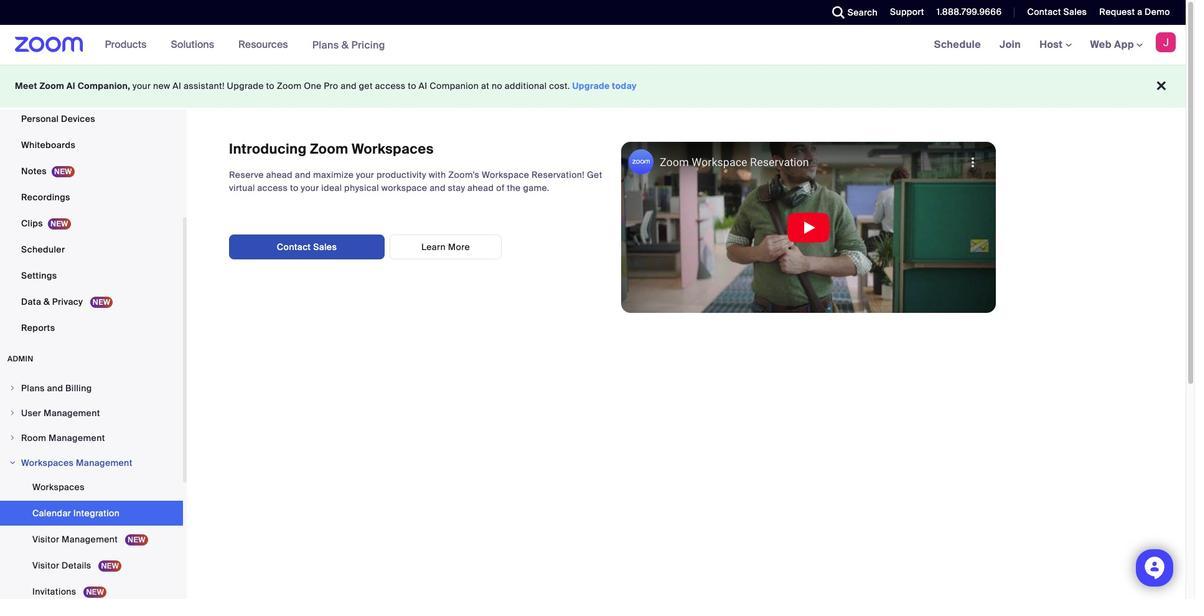 Task type: describe. For each thing, give the bounding box(es) containing it.
workspaces for workspaces
[[32, 482, 85, 493]]

0 horizontal spatial contact sales
[[277, 242, 337, 253]]

calendar integration
[[32, 508, 120, 519]]

clips link
[[0, 211, 183, 236]]

visitor details link
[[0, 554, 183, 579]]

reserve ahead and maximize your productivity with zoom's workspace reservation! get virtual access to your ideal physical workspace and stay ahead of the game.
[[229, 169, 603, 194]]

room management
[[21, 433, 105, 444]]

visitor details
[[32, 561, 94, 572]]

maximize
[[313, 169, 354, 181]]

productivity
[[377, 169, 427, 181]]

zoom for introducing
[[310, 140, 348, 158]]

recordings
[[21, 192, 70, 203]]

visitor for visitor details
[[32, 561, 59, 572]]

2 horizontal spatial to
[[408, 80, 417, 92]]

plans and billing menu item
[[0, 377, 183, 400]]

schedule link
[[925, 25, 991, 65]]

2 ai from the left
[[173, 80, 181, 92]]

settings link
[[0, 263, 183, 288]]

reservation!
[[532, 169, 585, 181]]

reserve
[[229, 169, 264, 181]]

invitations link
[[0, 580, 183, 600]]

web
[[1091, 38, 1112, 51]]

workspaces link
[[0, 475, 183, 500]]

access inside "meet zoom ai companion," footer
[[375, 80, 406, 92]]

assistant!
[[184, 80, 225, 92]]

the
[[507, 182, 521, 194]]

plans & pricing
[[312, 38, 385, 51]]

ideal
[[322, 182, 342, 194]]

request
[[1100, 6, 1136, 17]]

get
[[359, 80, 373, 92]]

1 upgrade from the left
[[227, 80, 264, 92]]

host button
[[1040, 38, 1072, 51]]

zoom for meet
[[40, 80, 64, 92]]

learn more link
[[390, 235, 502, 260]]

workspace
[[482, 169, 530, 181]]

product information navigation
[[96, 25, 395, 65]]

get
[[587, 169, 603, 181]]

host
[[1040, 38, 1066, 51]]

game.
[[523, 182, 550, 194]]

devices
[[61, 113, 95, 125]]

data & privacy
[[21, 296, 85, 308]]

search
[[848, 7, 878, 18]]

today
[[612, 80, 637, 92]]

upgrade today link
[[573, 80, 637, 92]]

virtual
[[229, 182, 255, 194]]

right image for room
[[9, 435, 16, 442]]

introducing
[[229, 140, 307, 158]]

0 horizontal spatial ahead
[[266, 169, 293, 181]]

workspace
[[382, 182, 427, 194]]

1 horizontal spatial contact sales
[[1028, 6, 1088, 17]]

and inside plans and billing menu item
[[47, 383, 63, 394]]

products
[[105, 38, 147, 51]]

products button
[[105, 25, 152, 65]]

solutions button
[[171, 25, 220, 65]]

schedule
[[935, 38, 982, 51]]

user
[[21, 408, 41, 419]]

0 horizontal spatial to
[[266, 80, 275, 92]]

at
[[481, 80, 490, 92]]

resources button
[[239, 25, 294, 65]]

companion,
[[78, 80, 130, 92]]

stay
[[448, 182, 465, 194]]

to inside the "reserve ahead and maximize your productivity with zoom's workspace reservation! get virtual access to your ideal physical workspace and stay ahead of the game."
[[290, 182, 299, 194]]

1 vertical spatial sales
[[313, 242, 337, 253]]

join link
[[991, 25, 1031, 65]]

search button
[[823, 0, 881, 25]]

personal devices link
[[0, 106, 183, 131]]

new
[[153, 80, 170, 92]]

workspaces management menu item
[[0, 452, 183, 475]]

additional
[[505, 80, 547, 92]]

your for new
[[133, 80, 151, 92]]

with
[[429, 169, 446, 181]]

meet
[[15, 80, 37, 92]]

recordings link
[[0, 185, 183, 210]]



Task type: vqa. For each thing, say whether or not it's contained in the screenshot.
& for Pricing
yes



Task type: locate. For each thing, give the bounding box(es) containing it.
plans inside plans and billing menu item
[[21, 383, 45, 394]]

pro
[[324, 80, 338, 92]]

0 vertical spatial contact
[[1028, 6, 1062, 17]]

0 vertical spatial ahead
[[266, 169, 293, 181]]

your inside "meet zoom ai companion," footer
[[133, 80, 151, 92]]

plans inside product information navigation
[[312, 38, 339, 51]]

upgrade right cost.
[[573, 80, 610, 92]]

plans for plans & pricing
[[312, 38, 339, 51]]

1 horizontal spatial to
[[290, 182, 299, 194]]

& for pricing
[[342, 38, 349, 51]]

admin menu menu
[[0, 377, 183, 600]]

right image inside workspaces management menu item
[[9, 460, 16, 467]]

more
[[448, 242, 470, 253]]

1 right image from the top
[[9, 385, 16, 392]]

meet zoom ai companion, footer
[[0, 65, 1186, 108]]

1 horizontal spatial upgrade
[[573, 80, 610, 92]]

resources
[[239, 38, 288, 51]]

contact
[[1028, 6, 1062, 17], [277, 242, 311, 253]]

contact sales
[[1028, 6, 1088, 17], [277, 242, 337, 253]]

1 horizontal spatial access
[[375, 80, 406, 92]]

1 horizontal spatial ahead
[[468, 182, 494, 194]]

workspaces inside menu
[[32, 482, 85, 493]]

1 vertical spatial right image
[[9, 435, 16, 442]]

plans up meet zoom ai companion, your new ai assistant! upgrade to zoom one pro and get access to ai companion at no additional cost. upgrade today
[[312, 38, 339, 51]]

privacy
[[52, 296, 83, 308]]

notes
[[21, 166, 47, 177]]

reports link
[[0, 316, 183, 341]]

a
[[1138, 6, 1143, 17]]

zoom's
[[449, 169, 480, 181]]

management inside menu
[[62, 534, 118, 546]]

zoom right meet
[[40, 80, 64, 92]]

right image inside user management menu item
[[9, 410, 16, 417]]

1 vertical spatial your
[[356, 169, 374, 181]]

whiteboards link
[[0, 133, 183, 158]]

zoom
[[40, 80, 64, 92], [277, 80, 302, 92], [310, 140, 348, 158]]

banner containing products
[[0, 25, 1186, 65]]

solutions
[[171, 38, 214, 51]]

1 horizontal spatial zoom
[[277, 80, 302, 92]]

& inside product information navigation
[[342, 38, 349, 51]]

0 vertical spatial right image
[[9, 385, 16, 392]]

2 horizontal spatial ai
[[419, 80, 428, 92]]

1 horizontal spatial plans
[[312, 38, 339, 51]]

side navigation navigation
[[0, 0, 187, 600]]

1.888.799.9666
[[937, 6, 1002, 17]]

to left companion
[[408, 80, 417, 92]]

ahead down introducing on the left of page
[[266, 169, 293, 181]]

1 vertical spatial plans
[[21, 383, 45, 394]]

ahead left "of"
[[468, 182, 494, 194]]

0 vertical spatial right image
[[9, 410, 16, 417]]

billing
[[65, 383, 92, 394]]

upgrade down product information navigation
[[227, 80, 264, 92]]

and
[[341, 80, 357, 92], [295, 169, 311, 181], [430, 182, 446, 194], [47, 383, 63, 394]]

meet zoom ai companion, your new ai assistant! upgrade to zoom one pro and get access to ai companion at no additional cost. upgrade today
[[15, 80, 637, 92]]

management up workspaces management at left bottom
[[49, 433, 105, 444]]

workspaces management menu
[[0, 475, 183, 600]]

request a demo
[[1100, 6, 1171, 17]]

0 horizontal spatial ai
[[67, 80, 75, 92]]

clips
[[21, 218, 43, 229]]

introducing zoom workspaces
[[229, 140, 434, 158]]

management up the workspaces link
[[76, 458, 132, 469]]

2 horizontal spatial your
[[356, 169, 374, 181]]

1 horizontal spatial ai
[[173, 80, 181, 92]]

ai right new
[[173, 80, 181, 92]]

integration
[[73, 508, 120, 519]]

user management
[[21, 408, 100, 419]]

right image
[[9, 385, 16, 392], [9, 435, 16, 442]]

your left ideal
[[301, 182, 319, 194]]

calendar
[[32, 508, 71, 519]]

0 vertical spatial your
[[133, 80, 151, 92]]

settings
[[21, 270, 57, 282]]

1 vertical spatial workspaces
[[21, 458, 74, 469]]

pricing
[[352, 38, 385, 51]]

management for workspaces management
[[76, 458, 132, 469]]

to down resources dropdown button
[[266, 80, 275, 92]]

support
[[891, 6, 925, 17]]

& inside "data & privacy" link
[[44, 296, 50, 308]]

right image for plans
[[9, 385, 16, 392]]

management for visitor management
[[62, 534, 118, 546]]

visitor inside visitor management link
[[32, 534, 59, 546]]

3 ai from the left
[[419, 80, 428, 92]]

scheduler
[[21, 244, 65, 255]]

web app
[[1091, 38, 1135, 51]]

visitor down calendar
[[32, 534, 59, 546]]

data & privacy link
[[0, 290, 183, 315]]

visitor management link
[[0, 528, 183, 552]]

notes link
[[0, 159, 183, 184]]

plans for plans and billing
[[21, 383, 45, 394]]

workspaces management
[[21, 458, 132, 469]]

room
[[21, 433, 46, 444]]

workspaces for workspaces management
[[21, 458, 74, 469]]

reports
[[21, 323, 55, 334]]

your left new
[[133, 80, 151, 92]]

visitor management
[[32, 534, 120, 546]]

right image inside plans and billing menu item
[[9, 385, 16, 392]]

visitor for visitor management
[[32, 534, 59, 546]]

companion
[[430, 80, 479, 92]]

2 upgrade from the left
[[573, 80, 610, 92]]

1 vertical spatial ahead
[[468, 182, 494, 194]]

sales
[[1064, 6, 1088, 17], [313, 242, 337, 253]]

personal
[[21, 113, 59, 125]]

1 vertical spatial contact
[[277, 242, 311, 253]]

access right get
[[375, 80, 406, 92]]

web app button
[[1091, 38, 1143, 51]]

admin
[[7, 354, 33, 364]]

right image left room at the bottom
[[9, 435, 16, 442]]

1 vertical spatial access
[[257, 182, 288, 194]]

demo
[[1145, 6, 1171, 17]]

2 horizontal spatial zoom
[[310, 140, 348, 158]]

upgrade
[[227, 80, 264, 92], [573, 80, 610, 92]]

data
[[21, 296, 41, 308]]

plans and billing
[[21, 383, 92, 394]]

visitor up invitations
[[32, 561, 59, 572]]

cost.
[[549, 80, 570, 92]]

room management menu item
[[0, 427, 183, 450]]

1 vertical spatial &
[[44, 296, 50, 308]]

0 horizontal spatial upgrade
[[227, 80, 264, 92]]

ai left companion
[[419, 80, 428, 92]]

0 vertical spatial sales
[[1064, 6, 1088, 17]]

right image for workspaces management
[[9, 460, 16, 467]]

access
[[375, 80, 406, 92], [257, 182, 288, 194]]

0 vertical spatial plans
[[312, 38, 339, 51]]

0 vertical spatial visitor
[[32, 534, 59, 546]]

and left "maximize" at the left of the page
[[295, 169, 311, 181]]

access down the reserve
[[257, 182, 288, 194]]

sales down ideal
[[313, 242, 337, 253]]

user management menu item
[[0, 402, 183, 425]]

app
[[1115, 38, 1135, 51]]

personal devices
[[21, 113, 95, 125]]

management down calendar integration link
[[62, 534, 118, 546]]

learn more
[[422, 242, 470, 253]]

& left the pricing
[[342, 38, 349, 51]]

calendar integration link
[[0, 501, 183, 526]]

workspaces up calendar
[[32, 482, 85, 493]]

management for room management
[[49, 433, 105, 444]]

whiteboards
[[21, 140, 75, 151]]

of
[[496, 182, 505, 194]]

& right "data"
[[44, 296, 50, 308]]

management
[[44, 408, 100, 419], [49, 433, 105, 444], [76, 458, 132, 469], [62, 534, 118, 546]]

0 horizontal spatial your
[[133, 80, 151, 92]]

right image down admin
[[9, 385, 16, 392]]

right image
[[9, 410, 16, 417], [9, 460, 16, 467]]

zoom left one
[[277, 80, 302, 92]]

2 right image from the top
[[9, 460, 16, 467]]

to left ideal
[[290, 182, 299, 194]]

zoom up "maximize" at the left of the page
[[310, 140, 348, 158]]

1 vertical spatial right image
[[9, 460, 16, 467]]

0 horizontal spatial access
[[257, 182, 288, 194]]

personal menu menu
[[0, 0, 183, 342]]

join
[[1000, 38, 1021, 51]]

zoom logo image
[[15, 37, 83, 52]]

workspaces inside menu item
[[21, 458, 74, 469]]

1 horizontal spatial sales
[[1064, 6, 1088, 17]]

and left billing
[[47, 383, 63, 394]]

workspaces down room at the bottom
[[21, 458, 74, 469]]

ai left companion,
[[67, 80, 75, 92]]

1 horizontal spatial your
[[301, 182, 319, 194]]

2 right image from the top
[[9, 435, 16, 442]]

ahead
[[266, 169, 293, 181], [468, 182, 494, 194]]

workspaces up productivity
[[352, 140, 434, 158]]

workspaces
[[352, 140, 434, 158], [21, 458, 74, 469], [32, 482, 85, 493]]

0 vertical spatial &
[[342, 38, 349, 51]]

1 vertical spatial visitor
[[32, 561, 59, 572]]

and left get
[[341, 80, 357, 92]]

2 vertical spatial workspaces
[[32, 482, 85, 493]]

2 vertical spatial your
[[301, 182, 319, 194]]

1 ai from the left
[[67, 80, 75, 92]]

0 horizontal spatial &
[[44, 296, 50, 308]]

your for productivity
[[356, 169, 374, 181]]

right image for user management
[[9, 410, 16, 417]]

to
[[266, 80, 275, 92], [408, 80, 417, 92], [290, 182, 299, 194]]

2 visitor from the top
[[32, 561, 59, 572]]

1 visitor from the top
[[32, 534, 59, 546]]

sales up host "dropdown button"
[[1064, 6, 1088, 17]]

details
[[62, 561, 91, 572]]

management for user management
[[44, 408, 100, 419]]

management down billing
[[44, 408, 100, 419]]

and down with
[[430, 182, 446, 194]]

0 horizontal spatial plans
[[21, 383, 45, 394]]

1 right image from the top
[[9, 410, 16, 417]]

0 vertical spatial workspaces
[[352, 140, 434, 158]]

your up "physical"
[[356, 169, 374, 181]]

one
[[304, 80, 322, 92]]

right image inside room management menu item
[[9, 435, 16, 442]]

banner
[[0, 25, 1186, 65]]

ai
[[67, 80, 75, 92], [173, 80, 181, 92], [419, 80, 428, 92]]

profile picture image
[[1157, 32, 1176, 52]]

0 horizontal spatial sales
[[313, 242, 337, 253]]

invitations
[[32, 587, 79, 598]]

0 horizontal spatial contact
[[277, 242, 311, 253]]

visitor inside visitor details link
[[32, 561, 59, 572]]

1 vertical spatial contact sales
[[277, 242, 337, 253]]

1.888.799.9666 button
[[928, 0, 1005, 25], [937, 6, 1002, 17]]

learn
[[422, 242, 446, 253]]

management inside menu item
[[76, 458, 132, 469]]

and inside "meet zoom ai companion," footer
[[341, 80, 357, 92]]

& for privacy
[[44, 296, 50, 308]]

meetings navigation
[[925, 25, 1186, 65]]

1 horizontal spatial contact
[[1028, 6, 1062, 17]]

support link
[[881, 0, 928, 25], [891, 6, 925, 17]]

no
[[492, 80, 503, 92]]

0 vertical spatial access
[[375, 80, 406, 92]]

physical
[[344, 182, 379, 194]]

access inside the "reserve ahead and maximize your productivity with zoom's workspace reservation! get virtual access to your ideal physical workspace and stay ahead of the game."
[[257, 182, 288, 194]]

1 horizontal spatial &
[[342, 38, 349, 51]]

plans up user
[[21, 383, 45, 394]]

0 horizontal spatial zoom
[[40, 80, 64, 92]]

0 vertical spatial contact sales
[[1028, 6, 1088, 17]]



